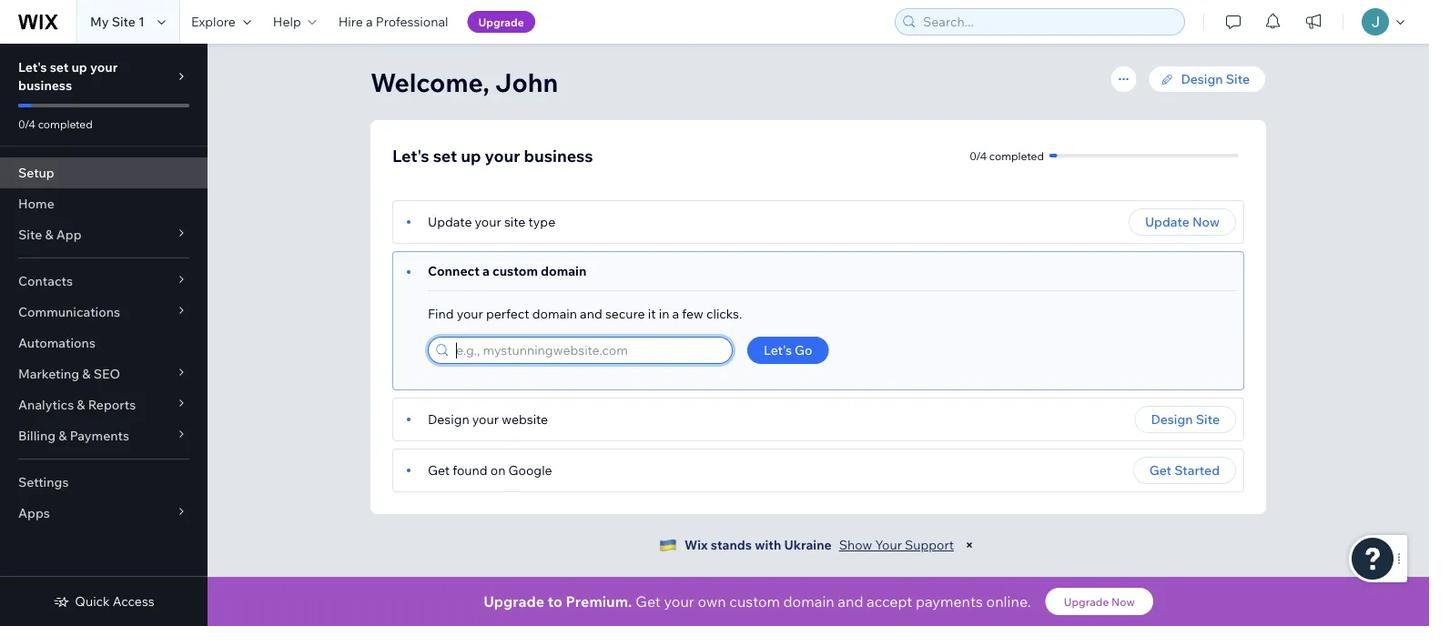 Task type: describe. For each thing, give the bounding box(es) containing it.
1 horizontal spatial completed
[[989, 149, 1044, 163]]

billing & payments
[[18, 428, 129, 444]]

domain for perfect
[[532, 306, 577, 322]]

0/4 inside sidebar element
[[18, 117, 35, 131]]

1 horizontal spatial custom
[[730, 593, 780, 611]]

payments
[[70, 428, 129, 444]]

welcome, john
[[371, 66, 558, 98]]

let's go button
[[747, 337, 829, 364]]

billing & payments button
[[0, 421, 208, 452]]

automations link
[[0, 328, 208, 359]]

hire a professional
[[338, 14, 448, 30]]

apps
[[18, 505, 50, 521]]

let's inside "let's set up your business"
[[18, 59, 47, 75]]

wix stands with ukraine show your support
[[685, 537, 954, 553]]

marketing & seo button
[[0, 359, 208, 390]]

your right find
[[457, 306, 483, 322]]

completed inside sidebar element
[[38, 117, 93, 131]]

your left website
[[472, 412, 499, 427]]

1 vertical spatial 0/4
[[970, 149, 987, 163]]

home link
[[0, 188, 208, 219]]

site inside "popup button"
[[18, 227, 42, 243]]

upgrade now
[[1064, 595, 1135, 609]]

get found on google
[[428, 462, 552, 478]]

app
[[56, 227, 82, 243]]

go
[[795, 342, 813, 358]]

design site inside design site link
[[1181, 71, 1250, 87]]

settings link
[[0, 467, 208, 498]]

update now button
[[1129, 208, 1236, 236]]

site & app
[[18, 227, 82, 243]]

sidebar element
[[0, 44, 208, 626]]

access
[[113, 594, 154, 610]]

own
[[698, 593, 726, 611]]

hire
[[338, 14, 363, 30]]

upgrade to premium. get your own custom domain and accept payments online.
[[484, 593, 1031, 611]]

& for analytics
[[77, 397, 85, 413]]

home
[[18, 196, 54, 212]]

let's inside button
[[764, 342, 792, 358]]

design your website
[[428, 412, 548, 427]]

help button
[[262, 0, 328, 44]]

upgrade for upgrade
[[478, 15, 524, 29]]

let's set up your business inside sidebar element
[[18, 59, 118, 93]]

help
[[273, 14, 301, 30]]

find
[[428, 306, 454, 322]]

quick access
[[75, 594, 154, 610]]

quick
[[75, 594, 110, 610]]

few
[[682, 306, 704, 322]]

support
[[905, 537, 954, 553]]

1 horizontal spatial business
[[524, 145, 593, 166]]

1 vertical spatial and
[[838, 593, 864, 611]]

analytics & reports
[[18, 397, 136, 413]]

now for upgrade now
[[1112, 595, 1135, 609]]

on
[[490, 462, 506, 478]]

started
[[1175, 462, 1220, 478]]

get for get started
[[1150, 462, 1172, 478]]

automations
[[18, 335, 96, 351]]

1 vertical spatial let's
[[392, 145, 429, 166]]

with
[[755, 537, 781, 553]]

0/4 completed inside sidebar element
[[18, 117, 93, 131]]

e.g., mystunningwebsite.com field
[[451, 338, 727, 363]]

found
[[453, 462, 488, 478]]

show your support button
[[839, 537, 954, 554]]

secure
[[605, 306, 645, 322]]

apps button
[[0, 498, 208, 529]]

in
[[659, 306, 670, 322]]

& for marketing
[[82, 366, 91, 382]]

Search... field
[[918, 9, 1179, 35]]

2 vertical spatial domain
[[783, 593, 835, 611]]

your left own
[[664, 593, 694, 611]]

accept
[[867, 593, 913, 611]]

welcome,
[[371, 66, 490, 98]]

settings
[[18, 474, 69, 490]]

upgrade button
[[468, 11, 535, 33]]

setup link
[[0, 158, 208, 188]]

site inside button
[[1196, 412, 1220, 427]]

your inside "let's set up your business"
[[90, 59, 118, 75]]

a for custom
[[483, 263, 490, 279]]

1 horizontal spatial get
[[636, 593, 661, 611]]

0 vertical spatial custom
[[493, 263, 538, 279]]

premium.
[[566, 593, 632, 611]]

my site 1
[[90, 14, 145, 30]]

to
[[548, 593, 562, 611]]

1
[[138, 14, 145, 30]]

update now
[[1145, 214, 1220, 230]]

get started
[[1150, 462, 1220, 478]]



Task type: locate. For each thing, give the bounding box(es) containing it.
1 horizontal spatial set
[[433, 145, 457, 166]]

2 vertical spatial let's
[[764, 342, 792, 358]]

design site button
[[1135, 406, 1236, 433]]

1 vertical spatial up
[[461, 145, 481, 166]]

update
[[428, 214, 472, 230], [1145, 214, 1190, 230]]

a for professional
[[366, 14, 373, 30]]

your left site
[[475, 214, 501, 230]]

1 horizontal spatial update
[[1145, 214, 1190, 230]]

now
[[1193, 214, 1220, 230], [1112, 595, 1135, 609]]

reports
[[88, 397, 136, 413]]

1 vertical spatial domain
[[532, 306, 577, 322]]

0 horizontal spatial a
[[366, 14, 373, 30]]

business inside "let's set up your business"
[[18, 77, 72, 93]]

0 horizontal spatial business
[[18, 77, 72, 93]]

site & app button
[[0, 219, 208, 250]]

0 horizontal spatial let's
[[18, 59, 47, 75]]

set
[[50, 59, 69, 75], [433, 145, 457, 166]]

get started button
[[1133, 457, 1236, 484]]

connect a custom domain
[[428, 263, 587, 279]]

analytics & reports button
[[0, 390, 208, 421]]

0 horizontal spatial up
[[71, 59, 87, 75]]

set inside "let's set up your business"
[[50, 59, 69, 75]]

a right connect in the left of the page
[[483, 263, 490, 279]]

1 vertical spatial custom
[[730, 593, 780, 611]]

0 horizontal spatial 0/4 completed
[[18, 117, 93, 131]]

upgrade inside upgrade button
[[478, 15, 524, 29]]

0 vertical spatial set
[[50, 59, 69, 75]]

let's set up your business down my
[[18, 59, 118, 93]]

design site
[[1181, 71, 1250, 87], [1151, 412, 1220, 427]]

find your perfect domain and secure it in a few clicks.
[[428, 306, 742, 322]]

upgrade
[[478, 15, 524, 29], [484, 593, 545, 611], [1064, 595, 1109, 609]]

& left seo on the bottom of page
[[82, 366, 91, 382]]

it
[[648, 306, 656, 322]]

get left found
[[428, 462, 450, 478]]

0 vertical spatial 0/4 completed
[[18, 117, 93, 131]]

your
[[90, 59, 118, 75], [485, 145, 520, 166], [475, 214, 501, 230], [457, 306, 483, 322], [472, 412, 499, 427], [664, 593, 694, 611]]

seo
[[93, 366, 120, 382]]

get inside button
[[1150, 462, 1172, 478]]

upgrade now button
[[1046, 588, 1153, 615]]

let's go
[[764, 342, 813, 358]]

1 horizontal spatial a
[[483, 263, 490, 279]]

design site link
[[1149, 66, 1266, 93]]

0 horizontal spatial completed
[[38, 117, 93, 131]]

your
[[875, 537, 902, 553]]

2 horizontal spatial let's
[[764, 342, 792, 358]]

0 horizontal spatial let's set up your business
[[18, 59, 118, 93]]

marketing & seo
[[18, 366, 120, 382]]

0 horizontal spatial and
[[580, 306, 602, 322]]

custom right own
[[730, 593, 780, 611]]

1 vertical spatial completed
[[989, 149, 1044, 163]]

0 vertical spatial 0/4
[[18, 117, 35, 131]]

0 vertical spatial domain
[[541, 263, 587, 279]]

clicks.
[[706, 306, 742, 322]]

1 update from the left
[[428, 214, 472, 230]]

0 vertical spatial up
[[71, 59, 87, 75]]

upgrade for upgrade to premium. get your own custom domain and accept payments online.
[[484, 593, 545, 611]]

design site inside design site button
[[1151, 412, 1220, 427]]

contacts button
[[0, 266, 208, 297]]

get
[[428, 462, 450, 478], [1150, 462, 1172, 478], [636, 593, 661, 611]]

communications
[[18, 304, 120, 320]]

let's set up your business
[[18, 59, 118, 93], [392, 145, 593, 166]]

site
[[504, 214, 526, 230]]

design
[[1181, 71, 1223, 87], [428, 412, 469, 427], [1151, 412, 1193, 427]]

1 vertical spatial let's set up your business
[[392, 145, 593, 166]]

0 vertical spatial completed
[[38, 117, 93, 131]]

completed
[[38, 117, 93, 131], [989, 149, 1044, 163]]

0 horizontal spatial update
[[428, 214, 472, 230]]

0 vertical spatial now
[[1193, 214, 1220, 230]]

&
[[45, 227, 53, 243], [82, 366, 91, 382], [77, 397, 85, 413], [59, 428, 67, 444]]

& for billing
[[59, 428, 67, 444]]

business up type
[[524, 145, 593, 166]]

& left reports at the bottom left of page
[[77, 397, 85, 413]]

1 horizontal spatial 0/4 completed
[[970, 149, 1044, 163]]

website
[[502, 412, 548, 427]]

domain up find your perfect domain and secure it in a few clicks.
[[541, 263, 587, 279]]

1 vertical spatial now
[[1112, 595, 1135, 609]]

hire a professional link
[[328, 0, 459, 44]]

communications button
[[0, 297, 208, 328]]

1 vertical spatial business
[[524, 145, 593, 166]]

contacts
[[18, 273, 73, 289]]

perfect
[[486, 306, 530, 322]]

domain for custom
[[541, 263, 587, 279]]

stands
[[711, 537, 752, 553]]

update your site type
[[428, 214, 556, 230]]

2 vertical spatial a
[[672, 306, 679, 322]]

2 update from the left
[[1145, 214, 1190, 230]]

get for get found on google
[[428, 462, 450, 478]]

2 horizontal spatial get
[[1150, 462, 1172, 478]]

site
[[112, 14, 136, 30], [1226, 71, 1250, 87], [18, 227, 42, 243], [1196, 412, 1220, 427]]

online.
[[987, 593, 1031, 611]]

professional
[[376, 14, 448, 30]]

type
[[528, 214, 556, 230]]

& inside dropdown button
[[77, 397, 85, 413]]

analytics
[[18, 397, 74, 413]]

1 horizontal spatial up
[[461, 145, 481, 166]]

let's set up your business up update your site type on the left top of page
[[392, 145, 593, 166]]

custom up perfect
[[493, 263, 538, 279]]

wix
[[685, 537, 708, 553]]

my
[[90, 14, 109, 30]]

0 vertical spatial design site
[[1181, 71, 1250, 87]]

1 horizontal spatial let's set up your business
[[392, 145, 593, 166]]

custom
[[493, 263, 538, 279], [730, 593, 780, 611]]

& for site
[[45, 227, 53, 243]]

and
[[580, 306, 602, 322], [838, 593, 864, 611]]

upgrade inside "upgrade now" button
[[1064, 595, 1109, 609]]

payments
[[916, 593, 983, 611]]

your up update your site type on the left top of page
[[485, 145, 520, 166]]

design inside button
[[1151, 412, 1193, 427]]

ukraine
[[784, 537, 832, 553]]

1 horizontal spatial 0/4
[[970, 149, 987, 163]]

1 vertical spatial design site
[[1151, 412, 1220, 427]]

0 horizontal spatial 0/4
[[18, 117, 35, 131]]

& right billing
[[59, 428, 67, 444]]

john
[[495, 66, 558, 98]]

get left started
[[1150, 462, 1172, 478]]

1 vertical spatial 0/4 completed
[[970, 149, 1044, 163]]

show
[[839, 537, 873, 553]]

upgrade up john
[[478, 15, 524, 29]]

now for update now
[[1193, 214, 1220, 230]]

0 horizontal spatial get
[[428, 462, 450, 478]]

upgrade right online. at the right of the page
[[1064, 595, 1109, 609]]

explore
[[191, 14, 236, 30]]

upgrade left "to"
[[484, 593, 545, 611]]

0 vertical spatial business
[[18, 77, 72, 93]]

connect
[[428, 263, 480, 279]]

upgrade for upgrade now
[[1064, 595, 1109, 609]]

setup
[[18, 165, 54, 181]]

domain
[[541, 263, 587, 279], [532, 306, 577, 322], [783, 593, 835, 611]]

0 vertical spatial and
[[580, 306, 602, 322]]

and left accept
[[838, 593, 864, 611]]

domain down ukraine
[[783, 593, 835, 611]]

domain right perfect
[[532, 306, 577, 322]]

& inside "popup button"
[[45, 227, 53, 243]]

a right in
[[672, 306, 679, 322]]

marketing
[[18, 366, 79, 382]]

update inside button
[[1145, 214, 1190, 230]]

up
[[71, 59, 87, 75], [461, 145, 481, 166]]

0 vertical spatial a
[[366, 14, 373, 30]]

update for update your site type
[[428, 214, 472, 230]]

0 horizontal spatial custom
[[493, 263, 538, 279]]

0 vertical spatial let's set up your business
[[18, 59, 118, 93]]

1 vertical spatial set
[[433, 145, 457, 166]]

get right premium.
[[636, 593, 661, 611]]

google
[[509, 462, 552, 478]]

& left app
[[45, 227, 53, 243]]

1 horizontal spatial and
[[838, 593, 864, 611]]

a right hire
[[366, 14, 373, 30]]

1 horizontal spatial now
[[1193, 214, 1220, 230]]

quick access button
[[53, 594, 154, 610]]

0/4 completed
[[18, 117, 93, 131], [970, 149, 1044, 163]]

billing
[[18, 428, 56, 444]]

update for update now
[[1145, 214, 1190, 230]]

up inside "let's set up your business"
[[71, 59, 87, 75]]

business up the setup
[[18, 77, 72, 93]]

0 horizontal spatial set
[[50, 59, 69, 75]]

0 vertical spatial let's
[[18, 59, 47, 75]]

2 horizontal spatial a
[[672, 306, 679, 322]]

and left secure
[[580, 306, 602, 322]]

1 vertical spatial a
[[483, 263, 490, 279]]

your down my
[[90, 59, 118, 75]]

0/4
[[18, 117, 35, 131], [970, 149, 987, 163]]

a
[[366, 14, 373, 30], [483, 263, 490, 279], [672, 306, 679, 322]]

0 horizontal spatial now
[[1112, 595, 1135, 609]]

1 horizontal spatial let's
[[392, 145, 429, 166]]



Task type: vqa. For each thing, say whether or not it's contained in the screenshot.
'Gift Card' on the left top of page
no



